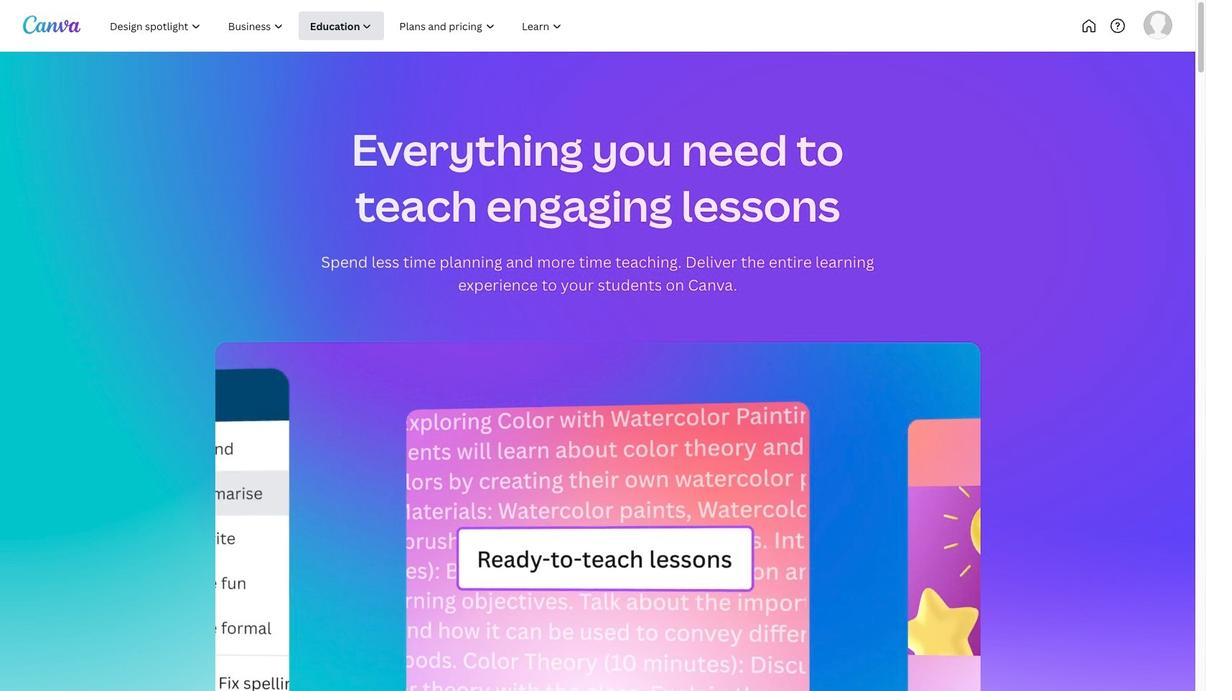 Task type: vqa. For each thing, say whether or not it's contained in the screenshot.
mind map group
no



Task type: locate. For each thing, give the bounding box(es) containing it.
top level navigation element
[[98, 11, 623, 40]]



